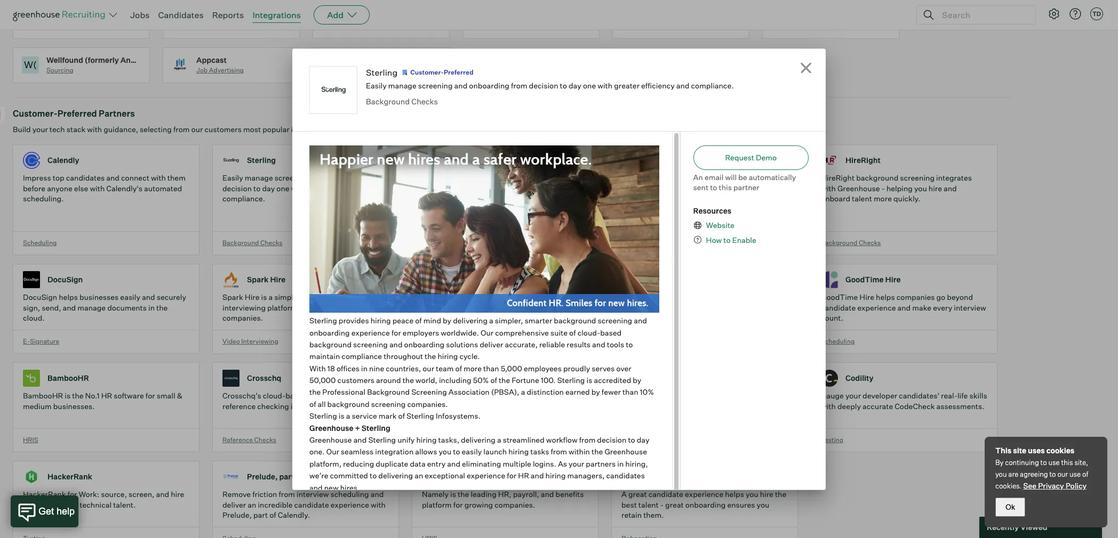 Task type: vqa. For each thing, say whether or not it's contained in the screenshot.
the top compliance.
yes



Task type: describe. For each thing, give the bounding box(es) containing it.
this inside by continuing to use this site, you are agreeing to our use of cookies.
[[1062, 459, 1073, 467]]

experience down provides at the bottom
[[351, 328, 390, 338]]

by up 10%
[[633, 376, 642, 385]]

managers,
[[568, 472, 605, 481]]

screen, inside source, screen, and rank candidates automatically with power of deep learning ai
[[451, 174, 477, 183]]

1 vertical spatial feedback
[[454, 436, 484, 444]]

1 horizontal spatial texting
[[688, 276, 716, 285]]

securely
[[157, 293, 186, 302]]

onboarding inside a great candidate experience helps you hire the best talent - great onboarding ensures you retain them.
[[686, 501, 726, 510]]

businesses.
[[53, 402, 95, 411]]

talentwall inside unleash your greenhouse data with talentwall and see what's really going on in your pipeline. combine visual candidate management with beautiful, automated analytics dashboards. think kanban for recruiting!
[[748, 174, 785, 183]]

experience down eliminating
[[467, 472, 506, 481]]

spark for spark hire
[[247, 276, 269, 285]]

of inside source, screen, and rank candidates automatically with power of deep learning ai
[[511, 184, 518, 193]]

candidate up allows
[[422, 436, 453, 444]]

see
[[636, 184, 649, 193]]

for inside hired is a job opportunity marketplace created specifically for tech talent.
[[662, 402, 672, 411]]

automated inside impress top candidates and connect with them before anyone else with calendly's automated scheduling.
[[144, 184, 182, 193]]

is inside hired is a job opportunity marketplace created specifically for tech talent.
[[643, 392, 648, 401]]

platform inside namely is the leading hr, payroll, and benefits platform for growing companies.
[[422, 501, 452, 510]]

0 vertical spatial manage
[[388, 81, 417, 90]]

job
[[196, 66, 208, 74]]

your down be
[[735, 184, 751, 193]]

prelude, inside the remove friction from interview scheduling and deliver an incredible candidate experience with prelude, part of calendly.
[[223, 511, 252, 520]]

w(
[[24, 59, 37, 71]]

tech
[[673, 402, 691, 411]]

1 vertical spatial delivering
[[461, 436, 496, 445]]

hackerrank for hackerrank for work: source, screen, and hire the world's best technical talent.
[[23, 491, 66, 500]]

a inside spark hire is a simple and affordable video interviewing platform used by 4,000+ companies.
[[269, 293, 273, 302]]

automate
[[694, 293, 727, 302]]

recruitment inside gem recruitment marketing
[[46, 22, 84, 30]]

a left simpler,
[[489, 317, 494, 326]]

an inside the remove friction from interview scheduling and deliver an incredible candidate experience with prelude, part of calendly.
[[248, 501, 256, 510]]

to inside easily manage screening and onboarding from decision to day one with greater efficiency and compliance.
[[253, 184, 261, 193]]

checks for hireright
[[859, 239, 881, 247]]

accurate,
[[505, 340, 538, 349]]

by right mind on the left bottom of the page
[[443, 317, 452, 326]]

sterling down service on the bottom left of page
[[362, 424, 391, 433]]

onboarding
[[692, 473, 735, 482]]

manage inside docusign helps businesses easily and securely sign, send, and manage documents in the cloud.
[[77, 303, 106, 313]]

kanban
[[644, 215, 671, 224]]

greenhouse down hiring,
[[646, 473, 690, 482]]

configure image
[[1048, 7, 1061, 20]]

0 horizontal spatial hris
[[23, 436, 38, 444]]

enable
[[733, 236, 757, 245]]

of left we're
[[296, 473, 303, 482]]

accredited
[[594, 376, 631, 385]]

1 horizontal spatial compliance.
[[691, 81, 734, 90]]

website
[[706, 221, 735, 230]]

payroll,
[[513, 491, 539, 500]]

1 horizontal spatial calendly
[[305, 473, 336, 482]]

by left fewer at bottom
[[592, 388, 600, 397]]

the inside namely is the leading hr, payroll, and benefits platform for growing companies.
[[458, 491, 469, 500]]

talent.
[[113, 501, 136, 510]]

1 horizontal spatial decision
[[529, 81, 558, 90]]

signature
[[30, 338, 59, 346]]

for inside 'hackerrank for work: source, screen, and hire the world's best technical talent.'
[[68, 491, 77, 500]]

helps inside docusign helps businesses easily and securely sign, send, and manage documents in the cloud.
[[59, 293, 78, 302]]

sterling up the integration
[[368, 436, 396, 445]]

of up including
[[455, 364, 462, 373]]

affordable
[[314, 293, 350, 302]]

candidates inside source, screen, and rank candidates automatically with power of deep learning ai
[[510, 174, 549, 183]]

background up spark hire
[[223, 239, 259, 247]]

screen, inside 'hackerrank for work: source, screen, and hire the world's best technical talent.'
[[129, 491, 154, 500]]

your inside gauge your developer candidates' real-life skills with deeply accurate codecheck assessments.
[[846, 392, 861, 401]]

an inside the sterling provides hiring peace of mind by delivering a simpler, smarter background screening and onboarding experience for employers worldwide. our comprehensive suite of cloud-based background screening and onboarding solutions deliver accurate, reliable results and tools to maintain compliance throughout the hiring cycle. with 18 offices in nine countries, our team of more than 5,000 employees proudly serves over 50,000 customers around the world, including 50% of the fortune 100. sterling is accredited by the professional background screening association (pbsa), a distinction earned by fewer than 10% of all background screening companies. sterling is a service mark of sterling infosystems. greenhouse + sterling greenhouse and sterling unify hiring tasks, delivering a streamlined workflow from decision to day one. our seamless integration allows you to easily launch hiring tasks from within the greenhouse platform, reducing duplicate data entry and eliminating multiple logins. as your partners in hiring, we're committed to delivering an exceptional experience for hr and hiring managers, candidates and new hires.
[[415, 472, 423, 481]]

scheduling.
[[23, 194, 64, 203]]

sterling down proudly
[[557, 376, 585, 385]]

partners
[[586, 460, 616, 469]]

0 vertical spatial interviewing
[[665, 22, 702, 30]]

reducing
[[343, 460, 374, 469]]

0 vertical spatial delivering
[[453, 317, 488, 326]]

hireflow sourcing
[[346, 11, 377, 30]]

10%
[[640, 388, 654, 397]]

0 vertical spatial our
[[191, 125, 203, 134]]

of up employers
[[415, 317, 422, 326]]

0 horizontal spatial than
[[484, 364, 499, 373]]

in down the compliance
[[361, 364, 368, 373]]

background down onboard
[[821, 239, 858, 247]]

& inside bamboohr is the no.1 hr software for small & medium businesses.
[[177, 392, 182, 401]]

candidate down (pbsa),
[[478, 413, 514, 422]]

candidate texting
[[622, 338, 676, 346]]

greenhouse up one.
[[310, 436, 352, 445]]

candidate inside text candidates and automate a white glove candidate experience in greenhouse.
[[622, 303, 656, 313]]

you inside by continuing to use this site, you are agreeing to our use of cookies.
[[996, 471, 1007, 479]]

appcast job advertising
[[196, 55, 244, 74]]

dashboards.
[[729, 205, 773, 214]]

how
[[567, 402, 581, 411]]

0 vertical spatial easily
[[366, 81, 387, 90]]

streamlined
[[503, 436, 545, 445]]

starred for starred
[[447, 374, 474, 383]]

background down scheduling link
[[366, 97, 410, 107]]

email
[[705, 173, 724, 182]]

are
[[1009, 471, 1019, 479]]

goodtime for goodtime hire
[[846, 276, 884, 285]]

checks for crosschq's
[[254, 436, 276, 444]]

white
[[735, 293, 754, 302]]

tools
[[607, 340, 624, 349]]

how to enable link
[[702, 235, 757, 245]]

for down multiple
[[507, 472, 517, 481]]

of inside by continuing to use this site, you are agreeing to our use of cookies.
[[1083, 471, 1089, 479]]

appcast
[[196, 55, 227, 64]]

committed
[[330, 472, 368, 481]]

distinction
[[527, 388, 564, 397]]

no.1
[[85, 392, 100, 401]]

beyond
[[947, 293, 973, 302]]

continuing
[[1005, 459, 1039, 467]]

goodtime for goodtime hire helps companies go beyond candidate experience and make every interview count.
[[821, 293, 858, 302]]

background inside the sterling provides hiring peace of mind by delivering a simpler, smarter background screening and onboarding experience for employers worldwide. our comprehensive suite of cloud-based background screening and onboarding solutions deliver accurate, reliable results and tools to maintain compliance throughout the hiring cycle. with 18 offices in nine countries, our team of more than 5,000 employees proudly serves over 50,000 customers around the world, including 50% of the fortune 100. sterling is accredited by the professional background screening association (pbsa), a distinction earned by fewer than 10% of all background screening companies. sterling is a service mark of sterling infosystems. greenhouse + sterling greenhouse and sterling unify hiring tasks, delivering a streamlined workflow from decision to day one. our seamless integration allows you to easily launch hiring tasks from within the greenhouse platform, reducing duplicate data entry and eliminating multiple logins. as your partners in hiring, we're committed to delivering an exceptional experience for hr and hiring managers, candidates and new hires.
[[367, 388, 410, 397]]

more inside the sterling provides hiring peace of mind by delivering a simpler, smarter background screening and onboarding experience for employers worldwide. our comprehensive suite of cloud-based background screening and onboarding solutions deliver accurate, reliable results and tools to maintain compliance throughout the hiring cycle. with 18 offices in nine countries, our team of more than 5,000 employees proudly serves over 50,000 customers around the world, including 50% of the fortune 100. sterling is accredited by the professional background screening association (pbsa), a distinction earned by fewer than 10% of all background screening companies. sterling is a service mark of sterling infosystems. greenhouse + sterling greenhouse and sterling unify hiring tasks, delivering a streamlined workflow from decision to day one. our seamless integration allows you to easily launch hiring tasks from within the greenhouse platform, reducing duplicate data entry and eliminating multiple logins. as your partners in hiring, we're committed to delivering an exceptional experience for hr and hiring managers, candidates and new hires.
[[464, 364, 482, 373]]

helps inside goodtime hire helps companies go beyond candidate experience and make every interview count.
[[876, 293, 895, 302]]

day inside the sterling provides hiring peace of mind by delivering a simpler, smarter background screening and onboarding experience for employers worldwide. our comprehensive suite of cloud-based background screening and onboarding solutions deliver accurate, reliable results and tools to maintain compliance throughout the hiring cycle. with 18 offices in nine countries, our team of more than 5,000 employees proudly serves over 50,000 customers around the world, including 50% of the fortune 100. sterling is accredited by the professional background screening association (pbsa), a distinction earned by fewer than 10% of all background screening companies. sterling is a service mark of sterling infosystems. greenhouse + sterling greenhouse and sterling unify hiring tasks, delivering a streamlined workflow from decision to day one. our seamless integration allows you to easily launch hiring tasks from within the greenhouse platform, reducing duplicate data entry and eliminating multiple logins. as your partners in hiring, we're committed to delivering an exceptional experience for hr and hiring managers, candidates and new hires.
[[637, 436, 650, 445]]

1 horizontal spatial scheduling
[[346, 66, 380, 74]]

integration
[[375, 448, 414, 457]]

candidate up over
[[622, 338, 652, 346]]

0 vertical spatial prelude,
[[247, 473, 278, 482]]

how to enable
[[706, 236, 757, 245]]

assessments. for skills
[[937, 402, 985, 411]]

sterling down most
[[247, 156, 276, 165]]

unleash
[[622, 174, 650, 183]]

your up what's
[[652, 174, 667, 183]]

hiring up team
[[438, 352, 458, 361]]

a down fortune
[[521, 388, 525, 397]]

preferred for customer-preferred
[[444, 68, 474, 76]]

tech
[[50, 125, 65, 134]]

0 vertical spatial efficiency
[[641, 81, 675, 90]]

skills
[[970, 392, 988, 401]]

1 vertical spatial texting
[[654, 338, 676, 346]]

of up the 'results'
[[569, 328, 576, 338]]

logins.
[[533, 460, 557, 469]]

talent inside hireright background screening integrates with greenhouse - helping you hire and onboard talent more quickly.
[[852, 194, 872, 203]]

this inside an email will be automatically sent to this partner
[[719, 183, 732, 192]]

0 horizontal spatial video interviewing
[[223, 338, 279, 346]]

1 horizontal spatial hris
[[496, 22, 512, 30]]

video inside "video interviewing" link
[[646, 22, 664, 30]]

gauge your developer candidates' real-life skills with deeply accurate codecheck assessments.
[[821, 392, 988, 411]]

deeply
[[838, 402, 861, 411]]

cloud- inside the sterling provides hiring peace of mind by delivering a simpler, smarter background screening and onboarding experience for employers worldwide. our comprehensive suite of cloud-based background screening and onboarding solutions deliver accurate, reliable results and tools to maintain compliance throughout the hiring cycle. with 18 offices in nine countries, our team of more than 5,000 employees proudly serves over 50,000 customers around the world, including 50% of the fortune 100. sterling is accredited by the professional background screening association (pbsa), a distinction earned by fewer than 10% of all background screening companies. sterling is a service mark of sterling infosystems. greenhouse + sterling greenhouse and sterling unify hiring tasks, delivering a streamlined workflow from decision to day one. our seamless integration allows you to easily launch hiring tasks from within the greenhouse platform, reducing duplicate data entry and eliminating multiple logins. as your partners in hiring, we're committed to delivering an exceptional experience for hr and hiring managers, candidates and new hires.
[[578, 328, 600, 338]]

testing for gauge your developer candidates' real-life skills with deeply accurate codecheck assessments.
[[821, 436, 844, 444]]

0 vertical spatial talentwall
[[646, 156, 685, 165]]

text candidates and automate a white glove candidate experience in greenhouse.
[[622, 293, 774, 313]]

serves
[[592, 364, 615, 373]]

analytics
[[706, 239, 734, 247]]

ok
[[1006, 504, 1015, 512]]

hiring up multiple
[[509, 448, 529, 457]]

screening
[[412, 388, 447, 397]]

video interviewing link
[[613, 3, 763, 47]]

century.
[[334, 402, 363, 411]]

candidates inside text candidates and automate a white glove candidate experience in greenhouse.
[[639, 293, 677, 302]]

employers
[[403, 328, 439, 338]]

e-signature
[[23, 338, 59, 346]]

sourcing inside hireflow sourcing
[[346, 22, 373, 30]]

1 horizontal spatial greater
[[614, 81, 640, 90]]

0 horizontal spatial our
[[326, 448, 339, 457]]

screening up the compliance
[[353, 340, 388, 349]]

helps inside a great candidate experience helps you hire the best talent - great onboarding ensures you retain them.
[[725, 491, 744, 500]]

our inside by continuing to use this site, you are agreeing to our use of cookies.
[[1058, 471, 1068, 479]]

the inside bamboohr is the no.1 hr software for small & medium businesses.
[[72, 392, 84, 401]]

you inside hireright background screening integrates with greenhouse - helping you hire and onboard talent more quickly.
[[915, 184, 927, 193]]

specifically
[[622, 402, 661, 411]]

candidate down 100.
[[537, 392, 573, 401]]

a great candidate experience helps you hire the best talent - great onboarding ensures you retain them.
[[622, 491, 787, 520]]

tasks
[[531, 448, 549, 457]]

wellfound
[[46, 55, 83, 64]]

you right ensures
[[757, 501, 770, 510]]

brings
[[340, 392, 362, 401]]

with inside source, screen, and rank candidates automatically with power of deep learning ai
[[471, 184, 486, 193]]

- inside hireright background screening integrates with greenhouse - helping you hire and onboard talent more quickly.
[[882, 184, 885, 193]]

job
[[656, 392, 667, 401]]

preferred for customer-preferred partners
[[57, 108, 97, 119]]

0 vertical spatial our
[[481, 328, 494, 338]]

created
[[757, 392, 783, 401]]

and inside hireright background screening integrates with greenhouse - helping you hire and onboard talent more quickly.
[[944, 184, 957, 193]]

talent)
[[157, 55, 183, 64]]

talent inside make better talent decisions with a comprehensive suite of scientifically validated assessments.
[[466, 293, 486, 302]]

screening up tools
[[598, 317, 632, 326]]

greenhouse up hiring,
[[605, 448, 647, 457]]

as
[[558, 460, 567, 469]]

your left tech
[[32, 125, 48, 134]]

0 vertical spatial easily manage screening and onboarding from decision to day one with greater efficiency and compliance.
[[366, 81, 734, 90]]

1 vertical spatial crosschq
[[247, 374, 281, 383]]

for inside namely is the leading hr, payroll, and benefits platform for growing companies.
[[453, 501, 463, 510]]

throughout
[[384, 352, 423, 361]]

gauge
[[821, 392, 844, 401]]

with inside make better talent decisions with a comprehensive suite of scientifically validated assessments.
[[522, 293, 537, 302]]

0 horizontal spatial use
[[1049, 459, 1060, 467]]

ai
[[569, 184, 576, 193]]

in inside unleash your greenhouse data with talentwall and see what's really going on in your pipeline. combine visual candidate management with beautiful, automated analytics dashboards. think kanban for recruiting!
[[727, 184, 734, 193]]

opportunity
[[668, 392, 710, 401]]

new
[[324, 484, 339, 493]]

Search text field
[[940, 7, 1026, 23]]

hireflow
[[346, 11, 377, 20]]

scheduling link
[[313, 47, 463, 92]]

4,000+
[[328, 303, 354, 313]]

shows
[[528, 402, 551, 411]]

cloud.
[[23, 314, 45, 323]]

background down validated
[[554, 317, 596, 326]]

the inside 'hackerrank for work: source, screen, and hire the world's best technical talent.'
[[23, 501, 34, 510]]

1 vertical spatial recruitment
[[622, 239, 659, 247]]

interview inside the remove friction from interview scheduling and deliver an incredible candidate experience with prelude, part of calendly.
[[297, 491, 329, 500]]

codility
[[846, 374, 874, 383]]

0 horizontal spatial video
[[223, 338, 240, 346]]

see privacy policy link
[[1024, 482, 1087, 491]]

deliver inside the remove friction from interview scheduling and deliver an incredible candidate experience with prelude, part of calendly.
[[223, 501, 246, 510]]

1 vertical spatial than
[[623, 388, 639, 397]]

namely is the leading hr, payroll, and benefits platform for growing companies.
[[422, 491, 584, 510]]

to inside an email will be automatically sent to this partner
[[710, 183, 717, 192]]

2 vertical spatial delivering
[[379, 472, 413, 481]]

source,
[[422, 174, 449, 183]]

workflow
[[546, 436, 578, 445]]

in left hiring,
[[618, 460, 624, 469]]

talent inside a great candidate experience helps you hire the best talent - great onboarding ensures you retain them.
[[639, 501, 659, 510]]

1 horizontal spatial background checks
[[366, 97, 438, 107]]

candidates inside the sterling provides hiring peace of mind by delivering a simpler, smarter background screening and onboarding experience for employers worldwide. our comprehensive suite of cloud-based background screening and onboarding solutions deliver accurate, reliable results and tools to maintain compliance throughout the hiring cycle. with 18 offices in nine countries, our team of more than 5,000 employees proudly serves over 50,000 customers around the world, including 50% of the fortune 100. sterling is accredited by the professional background screening association (pbsa), a distinction earned by fewer than 10% of all background screening companies. sterling is a service mark of sterling infosystems. greenhouse + sterling greenhouse and sterling unify hiring tasks, delivering a streamlined workflow from decision to day one. our seamless integration allows you to easily launch hiring tasks from within the greenhouse platform, reducing duplicate data entry and eliminating multiple logins. as your partners in hiring, we're committed to delivering an exceptional experience for hr and hiring managers, candidates and new hires.
[[606, 472, 645, 481]]

automation
[[724, 276, 767, 285]]

part inside the remove friction from interview scheduling and deliver an incredible candidate experience with prelude, part of calendly.
[[253, 511, 268, 520]]

and inside 'hackerrank for work: source, screen, and hire the world's best technical talent.'
[[156, 491, 169, 500]]

talent.
[[692, 402, 717, 411]]

1 horizontal spatial day
[[569, 81, 582, 90]]

screening up mark
[[371, 400, 406, 409]]

customer- for customer-preferred
[[410, 68, 444, 76]]

candidates inside impress top candidates and connect with them before anyone else with calendly's automated scheduling.
[[66, 174, 105, 183]]

0 horizontal spatial decision
[[223, 184, 252, 193]]

0 horizontal spatial day
[[262, 184, 275, 193]]

sterling up 'background checks' link
[[366, 67, 398, 78]]

decision inside the sterling provides hiring peace of mind by delivering a simpler, smarter background screening and onboarding experience for employers worldwide. our comprehensive suite of cloud-based background screening and onboarding solutions deliver accurate, reliable results and tools to maintain compliance throughout the hiring cycle. with 18 offices in nine countries, our team of more than 5,000 employees proudly serves over 50,000 customers around the world, including 50% of the fortune 100. sterling is accredited by the professional background screening association (pbsa), a distinction earned by fewer than 10% of all background screening companies. sterling is a service mark of sterling infosystems. greenhouse + sterling greenhouse and sterling unify hiring tasks, delivering a streamlined workflow from decision to day one. our seamless integration allows you to easily launch hiring tasks from within the greenhouse platform, reducing duplicate data entry and eliminating multiple logins. as your partners in hiring, we're committed to delivering an exceptional experience for hr and hiring managers, candidates and new hires.
[[597, 436, 627, 445]]

by up "an"
[[686, 156, 695, 165]]

a up launch
[[497, 436, 501, 445]]

video interviewing inside "video interviewing" link
[[646, 22, 702, 30]]

your inside the sterling provides hiring peace of mind by delivering a simpler, smarter background screening and onboarding experience for employers worldwide. our comprehensive suite of cloud-based background screening and onboarding solutions deliver accurate, reliable results and tools to maintain compliance throughout the hiring cycle. with 18 offices in nine countries, our team of more than 5,000 employees proudly serves over 50,000 customers around the world, including 50% of the fortune 100. sterling is accredited by the professional background screening association (pbsa), a distinction earned by fewer than 10% of all background screening companies. sterling is a service mark of sterling infosystems. greenhouse + sterling greenhouse and sterling unify hiring tasks, delivering a streamlined workflow from decision to day one. our seamless integration allows you to easily launch hiring tasks from within the greenhouse platform, reducing duplicate data entry and eliminating multiple logins. as your partners in hiring, we're committed to delivering an exceptional experience for hr and hiring managers, candidates and new hires.
[[569, 460, 584, 469]]

technical
[[80, 501, 112, 510]]

is up earned
[[587, 376, 593, 385]]

over
[[617, 364, 632, 373]]

greenhouse.
[[706, 303, 751, 313]]

background up maintain
[[310, 340, 352, 349]]

0 vertical spatial part
[[279, 473, 295, 482]]

reliable
[[539, 340, 565, 349]]

experience inside a great candidate experience helps you hire the best talent - great onboarding ensures you retain them.
[[685, 491, 724, 500]]

hire inside hireright background screening integrates with greenhouse - helping you hire and onboard talent more quickly.
[[929, 184, 942, 193]]

into
[[291, 402, 304, 411]]

and inside unleash your greenhouse data with talentwall and see what's really going on in your pipeline. combine visual candidate management with beautiful, automated analytics dashboards. think kanban for recruiting!
[[622, 184, 635, 193]]

0 horizontal spatial interviewing
[[241, 338, 279, 346]]

hire for goodtime hire helps companies go beyond candidate experience and make every interview count.
[[860, 293, 875, 302]]

candidate inside a great candidate experience helps you hire the best talent - great onboarding ensures you retain them.
[[649, 491, 684, 500]]

1 vertical spatial easily manage screening and onboarding from decision to day one with greater efficiency and compliance.
[[223, 174, 384, 203]]

0 vertical spatial calendly
[[47, 156, 79, 165]]

partners
[[99, 108, 135, 119]]

make better talent decisions with a comprehensive suite of scientifically validated assessments.
[[422, 293, 582, 323]]

hiring up allows
[[416, 436, 437, 445]]

screening down "customer-preferred"
[[418, 81, 453, 90]]

your inside starred automatically collects all candidate and hiring manager feedback and shows you how to improve your candidate experience
[[461, 413, 476, 422]]

around
[[376, 376, 401, 385]]

hiring down as
[[546, 472, 566, 481]]

hired
[[622, 392, 641, 401]]

background inside hireright background screening integrates with greenhouse - helping you hire and onboard talent more quickly.
[[857, 174, 899, 183]]

greenhouse onboarding
[[646, 473, 735, 482]]

feedback inside starred automatically collects all candidate and hiring manager feedback and shows you how to improve your candidate experience
[[478, 402, 512, 411]]

greenhouse inside unleash your greenhouse data with talentwall and see what's really going on in your pipeline. combine visual candidate management with beautiful, automated analytics dashboards. think kanban for recruiting!
[[669, 174, 712, 183]]

background down the the professional
[[327, 400, 370, 409]]

manage inside easily manage screening and onboarding from decision to day one with greater efficiency and compliance.
[[245, 174, 273, 183]]

greenhouse recruiting image
[[13, 9, 109, 21]]



Task type: locate. For each thing, give the bounding box(es) containing it.
resources
[[693, 206, 732, 215]]

hire inside 'hackerrank for work: source, screen, and hire the world's best technical talent.'
[[171, 491, 184, 500]]

hireright
[[846, 156, 881, 165], [821, 174, 855, 183]]

is inside bamboohr is the no.1 hr software for small & medium businesses.
[[65, 392, 71, 401]]

best right world's
[[63, 501, 78, 510]]

the inside a great candidate experience helps you hire the best talent - great onboarding ensures you retain them.
[[775, 491, 787, 500]]

based up into
[[286, 392, 307, 401]]

seamless
[[341, 448, 374, 457]]

hiring left peace
[[371, 317, 391, 326]]

our up see privacy policy
[[1058, 471, 1068, 479]]

easily up eliminating
[[462, 448, 482, 457]]

you up ensures
[[746, 491, 759, 500]]

hireright for hireright background screening integrates with greenhouse - helping you hire and onboard talent more quickly.
[[821, 174, 855, 183]]

1 horizontal spatial talentwall
[[748, 174, 785, 183]]

candidate down sent
[[677, 194, 711, 203]]

easily
[[366, 81, 387, 90], [223, 174, 243, 183]]

and inside text candidates and automate a white glove candidate experience in greenhouse.
[[679, 293, 692, 302]]

testing for make better talent decisions with a comprehensive suite of scientifically validated assessments.
[[422, 338, 445, 346]]

website link
[[702, 220, 735, 231]]

talentwall up pipeline.
[[748, 174, 785, 183]]

(formerly
[[85, 55, 119, 64]]

our inside the sterling provides hiring peace of mind by delivering a simpler, smarter background screening and onboarding experience for employers worldwide. our comprehensive suite of cloud-based background screening and onboarding solutions deliver accurate, reliable results and tools to maintain compliance throughout the hiring cycle. with 18 offices in nine countries, our team of more than 5,000 employees proudly serves over 50,000 customers around the world, including 50% of the fortune 100. sterling is accredited by the professional background screening association (pbsa), a distinction earned by fewer than 10% of all background screening companies. sterling is a service mark of sterling infosystems. greenhouse + sterling greenhouse and sterling unify hiring tasks, delivering a streamlined workflow from decision to day one. our seamless integration allows you to easily launch hiring tasks from within the greenhouse platform, reducing duplicate data entry and eliminating multiple logins. as your partners in hiring, we're committed to delivering an exceptional experience for hr and hiring managers, candidates and new hires.
[[423, 364, 434, 373]]

in right "on"
[[727, 184, 734, 193]]

1 horizontal spatial recruitment
[[622, 239, 659, 247]]

and
[[454, 81, 468, 90], [677, 81, 690, 90], [106, 174, 119, 183], [311, 174, 324, 183], [478, 174, 491, 183], [370, 184, 383, 193], [622, 184, 635, 193], [944, 184, 957, 193], [142, 293, 155, 302], [299, 293, 312, 302], [679, 293, 692, 302], [63, 303, 76, 313], [898, 303, 911, 313], [634, 317, 647, 326], [389, 340, 403, 349], [592, 340, 606, 349], [575, 392, 588, 401], [514, 402, 527, 411], [354, 436, 367, 445], [447, 460, 461, 469], [531, 472, 544, 481], [310, 484, 323, 493], [156, 491, 169, 500], [371, 491, 384, 500], [541, 491, 554, 500]]

0 vertical spatial video interviewing
[[646, 22, 702, 30]]

assessments. down life
[[937, 402, 985, 411]]

how
[[706, 236, 722, 245]]

platform inside the crosschq's cloud-based platform brings reference checking into the 21st century.
[[309, 392, 338, 401]]

0 horizontal spatial easily
[[223, 174, 243, 183]]

onboarding
[[469, 81, 510, 90], [326, 174, 366, 183], [310, 328, 350, 338], [404, 340, 445, 349], [686, 501, 726, 510]]

decisions
[[487, 293, 521, 302]]

corp
[[475, 276, 493, 285]]

1 vertical spatial video interviewing
[[223, 338, 279, 346]]

demo
[[756, 153, 777, 162]]

of right 50%
[[491, 376, 497, 385]]

2 vertical spatial manage
[[77, 303, 106, 313]]

calendly's
[[106, 184, 143, 193]]

cloud- up checking
[[263, 392, 286, 401]]

recruitment
[[46, 22, 84, 30], [622, 239, 659, 247]]

2 vertical spatial platform
[[422, 501, 452, 510]]

more down cycle.
[[464, 364, 482, 373]]

0 vertical spatial decision
[[529, 81, 558, 90]]

1 horizontal spatial talent
[[639, 501, 659, 510]]

1 vertical spatial platform
[[309, 392, 338, 401]]

1 horizontal spatial an
[[415, 472, 423, 481]]

request
[[725, 153, 755, 162]]

within
[[569, 448, 590, 457]]

grayscale
[[646, 276, 682, 285]]

and inside goodtime hire helps companies go beyond candidate experience and make every interview count.
[[898, 303, 911, 313]]

namely down exceptional at left
[[422, 491, 449, 500]]

1 vertical spatial more
[[464, 364, 482, 373]]

customer- up 'background checks' link
[[410, 68, 444, 76]]

you up the quickly.
[[915, 184, 927, 193]]

send,
[[42, 303, 61, 313]]

1 vertical spatial our
[[326, 448, 339, 457]]

- inside a great candidate experience helps you hire the best talent - great onboarding ensures you retain them.
[[660, 501, 664, 510]]

customers inside the sterling provides hiring peace of mind by delivering a simpler, smarter background screening and onboarding experience for employers worldwide. our comprehensive suite of cloud-based background screening and onboarding solutions deliver accurate, reliable results and tools to maintain compliance throughout the hiring cycle. with 18 offices in nine countries, our team of more than 5,000 employees proudly serves over 50,000 customers around the world, including 50% of the fortune 100. sterling is accredited by the professional background screening association (pbsa), a distinction earned by fewer than 10% of all background screening companies. sterling is a service mark of sterling infosystems. greenhouse + sterling greenhouse and sterling unify hiring tasks, delivering a streamlined workflow from decision to day one. our seamless integration allows you to easily launch hiring tasks from within the greenhouse platform, reducing duplicate data entry and eliminating multiple logins. as your partners in hiring, we're committed to delivering an exceptional experience for hr and hiring managers, candidates and new hires.
[[338, 376, 375, 385]]

sterling banner image image
[[310, 145, 659, 313]]

exceptional
[[425, 472, 465, 481]]

the inside docusign helps businesses easily and securely sign, send, and manage documents in the cloud.
[[156, 303, 168, 313]]

sourcing inside wellfound (formerly angellist talent) sourcing
[[46, 66, 73, 74]]

spark inside spark hire is a simple and affordable video interviewing platform used by 4,000+ companies.
[[223, 293, 243, 302]]

hire for goodtime hire
[[886, 276, 901, 285]]

& right small
[[177, 392, 182, 401]]

best up the retain
[[622, 501, 637, 510]]

0 horizontal spatial one
[[277, 184, 290, 193]]

great down the greenhouse onboarding
[[665, 501, 684, 510]]

of right mark
[[398, 412, 405, 421]]

2 vertical spatial decision
[[597, 436, 627, 445]]

easily
[[120, 293, 140, 302], [462, 448, 482, 457]]

marketplace
[[711, 392, 755, 401]]

1 horizontal spatial our
[[481, 328, 494, 338]]

automatically up manager
[[450, 392, 497, 401]]

else
[[74, 184, 88, 193]]

bamboohr up "businesses."
[[47, 374, 89, 383]]

power
[[488, 184, 509, 193]]

hireright inside hireright background screening integrates with greenhouse - helping you hire and onboard talent more quickly.
[[821, 174, 855, 183]]

experience inside goodtime hire helps companies go beyond candidate experience and make every interview count.
[[858, 303, 896, 313]]

0 vertical spatial interview
[[954, 303, 987, 313]]

remove friction from interview scheduling and deliver an incredible candidate experience with prelude, part of calendly.
[[223, 491, 386, 520]]

sourcing link
[[763, 3, 913, 47]]

namely for namely is the leading hr, payroll, and benefits platform for growing companies.
[[422, 491, 449, 500]]

count.
[[821, 314, 844, 323]]

scheduling for goodtime hire helps companies go beyond candidate experience and make every interview count.
[[821, 338, 855, 346]]

to inside starred automatically collects all candidate and hiring manager feedback and shows you how to improve your candidate experience
[[422, 413, 429, 422]]

hire for spark hire is a simple and affordable video interviewing platform used by 4,000+ companies.
[[245, 293, 260, 302]]

a up scientifically
[[539, 293, 543, 302]]

calendly up top
[[47, 156, 79, 165]]

a inside hired is a job opportunity marketplace created specifically for tech talent.
[[650, 392, 654, 401]]

1 horizontal spatial screen,
[[451, 174, 477, 183]]

helps up ensures
[[725, 491, 744, 500]]

hr,
[[498, 491, 512, 500]]

hire up companies
[[886, 276, 901, 285]]

data
[[410, 460, 426, 469]]

1 vertical spatial one
[[277, 184, 290, 193]]

docusign for docusign
[[47, 276, 83, 285]]

hr
[[101, 392, 112, 401], [518, 472, 529, 481]]

hires.
[[340, 484, 360, 493]]

based inside the crosschq's cloud-based platform brings reference checking into the 21st century.
[[286, 392, 307, 401]]

an down data
[[415, 472, 423, 481]]

suite up "reliable"
[[551, 328, 568, 338]]

proudly
[[563, 364, 590, 373]]

0 horizontal spatial talentwall
[[646, 156, 685, 165]]

comprehensive down better
[[422, 303, 476, 313]]

all inside the sterling provides hiring peace of mind by delivering a simpler, smarter background screening and onboarding experience for employers worldwide. our comprehensive suite of cloud-based background screening and onboarding solutions deliver accurate, reliable results and tools to maintain compliance throughout the hiring cycle. with 18 offices in nine countries, our team of more than 5,000 employees proudly serves over 50,000 customers around the world, including 50% of the fortune 100. sterling is accredited by the professional background screening association (pbsa), a distinction earned by fewer than 10% of all background screening companies. sterling is a service mark of sterling infosystems. greenhouse + sterling greenhouse and sterling unify hiring tasks, delivering a streamlined workflow from decision to day one. our seamless integration allows you to easily launch hiring tasks from within the greenhouse platform, reducing duplicate data entry and eliminating multiple logins. as your partners in hiring, we're committed to delivering an exceptional experience for hr and hiring managers, candidates and new hires.
[[318, 400, 326, 409]]

talentwall up what's
[[646, 156, 685, 165]]

preferred
[[444, 68, 474, 76], [57, 108, 97, 119]]

screen, down eightfold
[[451, 174, 477, 183]]

1 horizontal spatial more
[[874, 194, 892, 203]]

assessments. for comprehensive
[[422, 314, 470, 323]]

your down manager
[[461, 413, 476, 422]]

cloud- inside the crosschq's cloud-based platform brings reference checking into the 21st century.
[[263, 392, 286, 401]]

greenhouse up onboard
[[838, 184, 880, 193]]

2 vertical spatial &
[[177, 392, 182, 401]]

21st
[[319, 402, 333, 411]]

0 horizontal spatial greater
[[308, 184, 333, 193]]

you
[[915, 184, 927, 193], [552, 402, 565, 411], [439, 448, 452, 457], [996, 471, 1007, 479], [746, 491, 759, 500], [757, 501, 770, 510]]

1 vertical spatial cloud-
[[263, 392, 286, 401]]

of left 21st
[[310, 400, 316, 409]]

this
[[996, 447, 1012, 456]]

gem recruitment marketing
[[46, 11, 116, 30]]

0 horizontal spatial comprehensive
[[422, 303, 476, 313]]

1 vertical spatial video
[[223, 338, 240, 346]]

0 horizontal spatial hire
[[171, 491, 184, 500]]

sterling down hiring in the bottom of the page
[[407, 412, 434, 421]]

experience inside text candidates and automate a white glove candidate experience in greenhouse.
[[658, 303, 697, 313]]

0 horizontal spatial great
[[629, 491, 647, 500]]

0 vertical spatial hireright
[[846, 156, 881, 165]]

1 vertical spatial easily
[[462, 448, 482, 457]]

1 vertical spatial hr
[[518, 472, 529, 481]]

screening inside easily manage screening and onboarding from decision to day one with greater efficiency and compliance.
[[275, 174, 309, 183]]

0 vertical spatial automatically
[[749, 173, 796, 182]]

0 vertical spatial platform
[[267, 303, 297, 313]]

hire for spark hire
[[270, 276, 286, 285]]

hackerrank up work:
[[47, 473, 92, 482]]

scheduling down hireflow sourcing
[[346, 66, 380, 74]]

automatically inside source, screen, and rank candidates automatically with power of deep learning ai
[[422, 184, 469, 193]]

0 vertical spatial one
[[583, 81, 596, 90]]

checks down "customer-preferred"
[[412, 97, 438, 107]]

starred for starred automatically collects all candidate and hiring manager feedback and shows you how to improve your candidate experience
[[422, 392, 448, 401]]

from inside the remove friction from interview scheduling and deliver an incredible candidate experience with prelude, part of calendly.
[[279, 491, 295, 500]]

is down spark hire
[[261, 293, 267, 302]]

a up the greenhouse.
[[729, 293, 733, 302]]

0 vertical spatial assessments.
[[422, 314, 470, 323]]

customer-preferred partners
[[13, 108, 135, 119]]

1 horizontal spatial great
[[665, 501, 684, 510]]

this
[[719, 183, 732, 192], [1062, 459, 1073, 467]]

2 horizontal spatial background checks
[[821, 239, 881, 247]]

is down "century."
[[339, 412, 345, 421]]

sourcing inside the sourcing link
[[796, 22, 823, 30]]

platform down 'simple'
[[267, 303, 297, 313]]

experience
[[658, 303, 697, 313], [858, 303, 896, 313], [351, 328, 390, 338], [467, 472, 506, 481], [685, 491, 724, 500], [331, 501, 369, 510]]

automated
[[144, 184, 182, 193], [656, 205, 694, 214]]

companies. inside spark hire is a simple and affordable video interviewing platform used by 4,000+ companies.
[[223, 314, 263, 323]]

0 vertical spatial testing
[[422, 338, 445, 346]]

0 vertical spatial suite
[[477, 303, 495, 313]]

delivering down duplicate at the left bottom of page
[[379, 472, 413, 481]]

2 horizontal spatial platform
[[422, 501, 452, 510]]

for right 'kanban'
[[672, 215, 682, 224]]

small
[[157, 392, 175, 401]]

your
[[32, 125, 48, 134], [652, 174, 667, 183], [735, 184, 751, 193], [846, 392, 861, 401], [461, 413, 476, 422], [569, 460, 584, 469]]

make
[[913, 303, 932, 313]]

0 horizontal spatial interview
[[297, 491, 329, 500]]

hr inside bamboohr is the no.1 hr software for small & medium businesses.
[[101, 392, 112, 401]]

crosschq's
[[223, 392, 261, 401]]

bamboohr inside bamboohr is the no.1 hr software for small & medium businesses.
[[23, 392, 63, 401]]

0 horizontal spatial customers
[[205, 125, 242, 134]]

go
[[937, 293, 946, 302]]

helps down goodtime hire
[[876, 293, 895, 302]]

screening inside hireright background screening integrates with greenhouse - helping you hire and onboard talent more quickly.
[[900, 174, 935, 183]]

compliance. inside easily manage screening and onboarding from decision to day one with greater efficiency and compliance.
[[223, 194, 265, 203]]

going
[[695, 184, 715, 193]]

sterling down used
[[310, 317, 337, 326]]

1 horizontal spatial cloud-
[[578, 328, 600, 338]]

add
[[327, 10, 344, 20]]

in down automate
[[698, 303, 705, 313]]

1 vertical spatial great
[[665, 501, 684, 510]]

0 horizontal spatial background checks
[[223, 239, 283, 247]]

candidate inside goodtime hire helps companies go beyond candidate experience and make every interview count.
[[821, 303, 856, 313]]

sent
[[693, 183, 709, 192]]

be
[[739, 173, 747, 182]]

0 vertical spatial screen,
[[451, 174, 477, 183]]

customer- for customer-preferred partners
[[13, 108, 57, 119]]

advertising
[[209, 66, 244, 74]]

suite inside make better talent decisions with a comprehensive suite of scientifically validated assessments.
[[477, 303, 495, 313]]

automated down visual
[[656, 205, 694, 214]]

assessments. inside gauge your developer candidates' real-life skills with deeply accurate codecheck assessments.
[[937, 402, 985, 411]]

improve
[[431, 413, 459, 422]]

0 horizontal spatial efficiency
[[335, 184, 368, 193]]

by
[[686, 156, 695, 165], [317, 303, 326, 313], [443, 317, 452, 326], [633, 376, 642, 385], [592, 388, 600, 397]]

for left "growing" at the left of the page
[[453, 501, 463, 510]]

feedback down (pbsa),
[[478, 402, 512, 411]]

candidate inside unleash your greenhouse data with talentwall and see what's really going on in your pipeline. combine visual candidate management with beautiful, automated analytics dashboards. think kanban for recruiting!
[[677, 194, 711, 203]]

1 vertical spatial talentwall
[[748, 174, 785, 183]]

2 horizontal spatial our
[[1058, 471, 1068, 479]]

a left job
[[650, 392, 654, 401]]

0 horizontal spatial platform
[[267, 303, 297, 313]]

1 vertical spatial compliance.
[[223, 194, 265, 203]]

testing
[[422, 338, 445, 346], [821, 436, 844, 444]]

talent up them.
[[639, 501, 659, 510]]

partner
[[734, 183, 760, 192]]

0 vertical spatial namely
[[447, 473, 474, 482]]

crosschq up crosschq's
[[247, 374, 281, 383]]

spark for spark hire is a simple and affordable video interviewing platform used by 4,000+ companies.
[[223, 293, 243, 302]]

with inside easily manage screening and onboarding from decision to day one with greater efficiency and compliance.
[[291, 184, 306, 193]]

talent
[[852, 194, 872, 203], [466, 293, 486, 302], [639, 501, 659, 510]]

on
[[717, 184, 726, 193]]

hire for hackerrank for work: source, screen, and hire the world's best technical talent.
[[171, 491, 184, 500]]

best inside a great candidate experience helps you hire the best talent - great onboarding ensures you retain them.
[[622, 501, 637, 510]]

namely for namely
[[447, 473, 474, 482]]

the inside the crosschq's cloud-based platform brings reference checking into the 21st century.
[[306, 402, 317, 411]]

5,000
[[501, 364, 522, 373]]

with inside hireright background screening integrates with greenhouse - helping you hire and onboard talent more quickly.
[[821, 184, 836, 193]]

hackerrank for hackerrank
[[47, 473, 92, 482]]

a down "century."
[[346, 412, 350, 421]]

comprehensive
[[422, 303, 476, 313], [495, 328, 549, 338]]

reference checks
[[223, 436, 276, 444]]

compliance
[[342, 352, 382, 361]]

automatically down source,
[[422, 184, 469, 193]]

hackerrank inside 'hackerrank for work: source, screen, and hire the world's best technical talent.'
[[23, 491, 66, 500]]

18
[[328, 364, 335, 373]]

agreeing
[[1020, 471, 1048, 479]]

1 vertical spatial this
[[1062, 459, 1073, 467]]

e-
[[23, 338, 30, 346]]

automatically inside starred automatically collects all candidate and hiring manager feedback and shows you how to improve your candidate experience
[[450, 392, 497, 401]]

2 vertical spatial scheduling
[[821, 338, 855, 346]]

calendly
[[47, 156, 79, 165], [305, 473, 336, 482]]

bamboohr for bamboohr is the no.1 hr software for small & medium businesses.
[[23, 392, 63, 401]]

hire up 'simple'
[[270, 276, 286, 285]]

1 horizontal spatial easily
[[366, 81, 387, 90]]

world's
[[36, 501, 61, 510]]

1 vertical spatial spark
[[223, 293, 243, 302]]

2 horizontal spatial decision
[[597, 436, 627, 445]]

duplicate
[[376, 460, 408, 469]]

jobs link
[[130, 10, 150, 20]]

talentwall
[[646, 156, 685, 165], [748, 174, 785, 183]]

and inside impress top candidates and connect with them before anyone else with calendly's automated scheduling.
[[106, 174, 119, 183]]

source,
[[101, 491, 127, 500]]

prelude, part of calendly
[[247, 473, 336, 482]]

1 vertical spatial namely
[[422, 491, 449, 500]]

scheduling down count.
[[821, 338, 855, 346]]

use up policy
[[1070, 471, 1081, 479]]

1 horizontal spatial our
[[423, 364, 434, 373]]

from
[[511, 81, 528, 90], [173, 125, 190, 134], [368, 174, 384, 183], [579, 436, 596, 445], [551, 448, 567, 457], [279, 491, 295, 500]]

|
[[684, 276, 687, 285]]

best inside 'hackerrank for work: source, screen, and hire the world's best technical talent.'
[[63, 501, 78, 510]]

& up automate
[[717, 276, 723, 285]]

reports
[[212, 10, 244, 20]]

1 horizontal spatial manage
[[245, 174, 273, 183]]

customer-preferred
[[410, 68, 474, 76]]

deliver down remove
[[223, 501, 246, 510]]

your up "deeply"
[[846, 392, 861, 401]]

candidate down text
[[622, 303, 656, 313]]

1 horizontal spatial hire
[[760, 491, 774, 500]]

cloud- up the 'results'
[[578, 328, 600, 338]]

0 vertical spatial easily
[[120, 293, 140, 302]]

data
[[713, 174, 730, 183]]

0 horizontal spatial our
[[191, 125, 203, 134]]

screen, up talent.
[[129, 491, 154, 500]]

1 horizontal spatial part
[[279, 473, 295, 482]]

cycle.
[[460, 352, 480, 361]]

manage
[[388, 81, 417, 90], [245, 174, 273, 183], [77, 303, 106, 313]]

and inside the remove friction from interview scheduling and deliver an incredible candidate experience with prelude, part of calendly.
[[371, 491, 384, 500]]

for down peace
[[392, 328, 401, 338]]

and inside namely is the leading hr, payroll, and benefits platform for growing companies.
[[541, 491, 554, 500]]

1 vertical spatial interviewing
[[241, 338, 279, 346]]

background checks for hireright background screening integrates with greenhouse - helping you hire and onboard talent more quickly.
[[821, 239, 881, 247]]

1 vertical spatial part
[[253, 511, 268, 520]]

0 horizontal spatial testing
[[422, 338, 445, 346]]

greenhouse up really
[[669, 174, 712, 183]]

1 vertical spatial suite
[[551, 328, 568, 338]]

sterling down 21st
[[310, 412, 337, 421]]

checks inside checkr background checks
[[234, 22, 256, 30]]

customer- up build
[[13, 108, 57, 119]]

this down cookies
[[1062, 459, 1073, 467]]

text
[[622, 293, 637, 302]]

before
[[23, 184, 45, 193]]

hireright for hireright
[[846, 156, 881, 165]]

for inside unleash your greenhouse data with talentwall and see what's really going on in your pipeline. combine visual candidate management with beautiful, automated analytics dashboards. think kanban for recruiting!
[[672, 215, 682, 224]]

of inside the remove friction from interview scheduling and deliver an incredible candidate experience with prelude, part of calendly.
[[270, 511, 276, 520]]

really
[[675, 184, 694, 193]]

one inside easily manage screening and onboarding from decision to day one with greater efficiency and compliance.
[[277, 184, 290, 193]]

our
[[191, 125, 203, 134], [423, 364, 434, 373], [1058, 471, 1068, 479]]

based inside the sterling provides hiring peace of mind by delivering a simpler, smarter background screening and onboarding experience for employers worldwide. our comprehensive suite of cloud-based background screening and onboarding solutions deliver accurate, reliable results and tools to maintain compliance throughout the hiring cycle. with 18 offices in nine countries, our team of more than 5,000 employees proudly serves over 50,000 customers around the world, including 50% of the fortune 100. sterling is accredited by the professional background screening association (pbsa), a distinction earned by fewer than 10% of all background screening companies. sterling is a service mark of sterling infosystems. greenhouse + sterling greenhouse and sterling unify hiring tasks, delivering a streamlined workflow from decision to day one. our seamless integration allows you to easily launch hiring tasks from within the greenhouse platform, reducing duplicate data entry and eliminating multiple logins. as your partners in hiring, we're committed to delivering an exceptional experience for hr and hiring managers, candidates and new hires.
[[600, 328, 622, 338]]

0 vertical spatial an
[[415, 472, 423, 481]]

1 vertical spatial decision
[[223, 184, 252, 193]]

0 vertical spatial texting
[[688, 276, 716, 285]]

automatically inside an email will be automatically sent to this partner
[[749, 173, 796, 182]]

0 horizontal spatial all
[[318, 400, 326, 409]]

texting right tools
[[654, 338, 676, 346]]

a left 'simple'
[[269, 293, 273, 302]]

1 horizontal spatial &
[[700, 239, 705, 247]]

1 vertical spatial day
[[262, 184, 275, 193]]

1 horizontal spatial customer-
[[410, 68, 444, 76]]

0 vertical spatial crosschq
[[697, 156, 731, 165]]

eliminating
[[462, 460, 501, 469]]

pipeline.
[[752, 184, 783, 193]]

starred up the association
[[447, 374, 474, 383]]

scheduling for impress top candidates and connect with them before anyone else with calendly's automated scheduling.
[[23, 239, 57, 247]]

a inside make better talent decisions with a comprehensive suite of scientifically validated assessments.
[[539, 293, 543, 302]]

0 horizontal spatial this
[[719, 183, 732, 192]]

1 horizontal spatial use
[[1070, 471, 1081, 479]]

2 best from the left
[[622, 501, 637, 510]]

2 horizontal spatial scheduling
[[821, 338, 855, 346]]

reference
[[223, 402, 256, 411]]

a
[[622, 491, 627, 500]]

goodtime up goodtime hire helps companies go beyond candidate experience and make every interview count.
[[846, 276, 884, 285]]

100.
[[541, 376, 556, 385]]

0 vertical spatial spark
[[247, 276, 269, 285]]

1 vertical spatial deliver
[[223, 501, 246, 510]]

1 horizontal spatial automated
[[656, 205, 694, 214]]

hire inside a great candidate experience helps you hire the best talent - great onboarding ensures you retain them.
[[760, 491, 774, 500]]

0 vertical spatial scheduling
[[346, 66, 380, 74]]

hire inside spark hire is a simple and affordable video interviewing platform used by 4,000+ companies.
[[245, 293, 260, 302]]

manage down businesses
[[77, 303, 106, 313]]

1 horizontal spatial easily
[[462, 448, 482, 457]]

comprehensive inside make better talent decisions with a comprehensive suite of scientifically validated assessments.
[[422, 303, 476, 313]]

this site uses cookies
[[996, 447, 1075, 456]]

based up tools
[[600, 328, 622, 338]]

hr inside the sterling provides hiring peace of mind by delivering a simpler, smarter background screening and onboarding experience for employers worldwide. our comprehensive suite of cloud-based background screening and onboarding solutions deliver accurate, reliable results and tools to maintain compliance throughout the hiring cycle. with 18 offices in nine countries, our team of more than 5,000 employees proudly serves over 50,000 customers around the world, including 50% of the fortune 100. sterling is accredited by the professional background screening association (pbsa), a distinction earned by fewer than 10% of all background screening companies. sterling is a service mark of sterling infosystems. greenhouse + sterling greenhouse and sterling unify hiring tasks, delivering a streamlined workflow from decision to day one. our seamless integration allows you to easily launch hiring tasks from within the greenhouse platform, reducing duplicate data entry and eliminating multiple logins. as your partners in hiring, we're committed to delivering an exceptional experience for hr and hiring managers, candidates and new hires.
[[518, 472, 529, 481]]

platform up 21st
[[309, 392, 338, 401]]

by inside spark hire is a simple and affordable video interviewing platform used by 4,000+ companies.
[[317, 303, 326, 313]]

2 vertical spatial talent
[[639, 501, 659, 510]]

bamboohr for bamboohr
[[47, 374, 89, 383]]

hire for a great candidate experience helps you hire the best talent - great onboarding ensures you retain them.
[[760, 491, 774, 500]]

greenhouse down 21st
[[310, 424, 354, 433]]

1 vertical spatial assessments.
[[937, 402, 985, 411]]

is inside namely is the leading hr, payroll, and benefits platform for growing companies.
[[450, 491, 456, 500]]

1 horizontal spatial comprehensive
[[495, 328, 549, 338]]

hireright up onboard
[[821, 174, 855, 183]]

assessments. inside make better talent decisions with a comprehensive suite of scientifically validated assessments.
[[422, 314, 470, 323]]

1 best from the left
[[63, 501, 78, 510]]

for inside bamboohr is the no.1 hr software for small & medium businesses.
[[146, 392, 155, 401]]

0 vertical spatial compliance.
[[691, 81, 734, 90]]

platform inside spark hire is a simple and affordable video interviewing platform used by 4,000+ companies.
[[267, 303, 297, 313]]

easily up documents
[[120, 293, 140, 302]]

decision
[[529, 81, 558, 90], [223, 184, 252, 193], [597, 436, 627, 445]]

background checks for easily manage screening and onboarding from decision to day one with greater efficiency and compliance.
[[223, 239, 283, 247]]

video interviewing
[[646, 22, 702, 30], [223, 338, 279, 346]]

candidates down grayscale
[[639, 293, 677, 302]]

1 vertical spatial screen,
[[129, 491, 154, 500]]

prelude, down remove
[[223, 511, 252, 520]]

checks for easily
[[260, 239, 283, 247]]

greater inside easily manage screening and onboarding from decision to day one with greater efficiency and compliance.
[[308, 184, 333, 193]]

association
[[449, 388, 490, 397]]

comprehensive inside the sterling provides hiring peace of mind by delivering a simpler, smarter background screening and onboarding experience for employers worldwide. our comprehensive suite of cloud-based background screening and onboarding solutions deliver accurate, reliable results and tools to maintain compliance throughout the hiring cycle. with 18 offices in nine countries, our team of more than 5,000 employees proudly serves over 50,000 customers around the world, including 50% of the fortune 100. sterling is accredited by the professional background screening association (pbsa), a distinction earned by fewer than 10% of all background screening companies. sterling is a service mark of sterling infosystems. greenhouse + sterling greenhouse and sterling unify hiring tasks, delivering a streamlined workflow from decision to day one. our seamless integration allows you to easily launch hiring tasks from within the greenhouse platform, reducing duplicate data entry and eliminating multiple logins. as your partners in hiring, we're committed to delivering an exceptional experience for hr and hiring managers, candidates and new hires.
[[495, 328, 549, 338]]

our right selecting
[[191, 125, 203, 134]]

experience inside the remove friction from interview scheduling and deliver an incredible candidate experience with prelude, part of calendly.
[[331, 501, 369, 510]]

checkr background checks
[[196, 11, 256, 30]]

hire inside goodtime hire helps companies go beyond candidate experience and make every interview count.
[[860, 293, 875, 302]]

deliver inside the sterling provides hiring peace of mind by delivering a simpler, smarter background screening and onboarding experience for employers worldwide. our comprehensive suite of cloud-based background screening and onboarding solutions deliver accurate, reliable results and tools to maintain compliance throughout the hiring cycle. with 18 offices in nine countries, our team of more than 5,000 employees proudly serves over 50,000 customers around the world, including 50% of the fortune 100. sterling is accredited by the professional background screening association (pbsa), a distinction earned by fewer than 10% of all background screening companies. sterling is a service mark of sterling infosystems. greenhouse + sterling greenhouse and sterling unify hiring tasks, delivering a streamlined workflow from decision to day one. our seamless integration allows you to easily launch hiring tasks from within the greenhouse platform, reducing duplicate data entry and eliminating multiple logins. as your partners in hiring, we're committed to delivering an exceptional experience for hr and hiring managers, candidates and new hires.
[[480, 340, 503, 349]]

0 vertical spatial hackerrank
[[47, 473, 92, 482]]

screening down popular
[[275, 174, 309, 183]]

1 vertical spatial &
[[717, 276, 723, 285]]

docusign for docusign helps businesses easily and securely sign, send, and manage documents in the cloud.
[[23, 293, 57, 302]]



